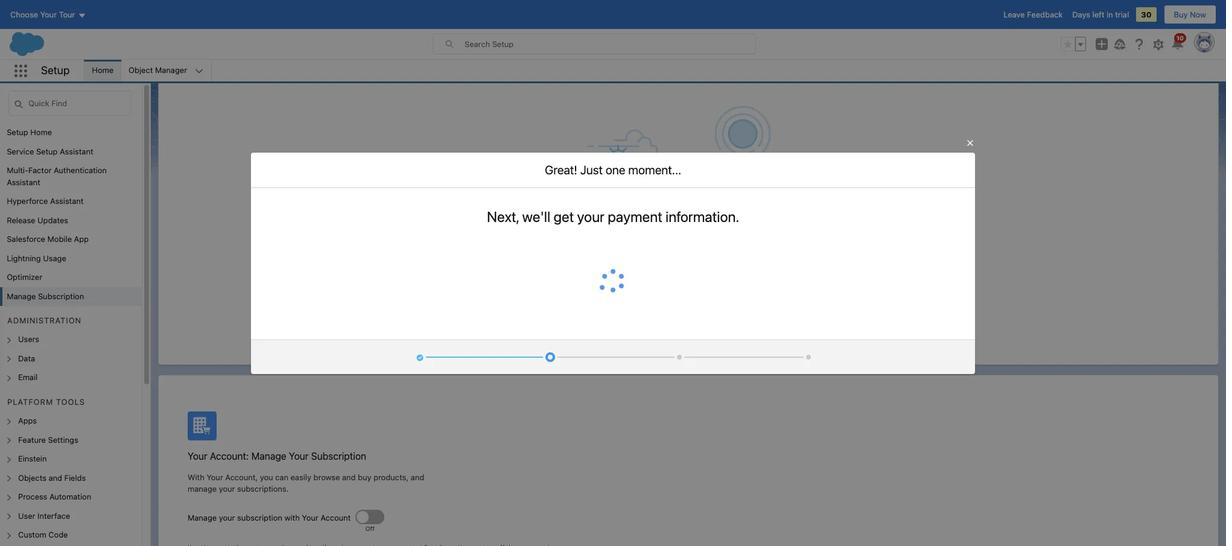 Task type: describe. For each thing, give the bounding box(es) containing it.
buy now
[[1174, 10, 1206, 19]]

service setup assistant link
[[7, 146, 93, 157]]

object
[[129, 65, 153, 75]]

products, inside with your account, you can easily browse and buy products, and manage your subscriptions.
[[374, 472, 408, 482]]

when you subscribe, you can manage your products, licenses, and billing information right here.
[[513, 283, 864, 293]]

setup for setup manage subscription
[[201, 25, 224, 34]]

assistant inside service setup assistant link
[[60, 146, 93, 156]]

next,
[[487, 208, 519, 225]]

hyperforce assistant
[[7, 196, 84, 206]]

lightning usage
[[7, 253, 66, 263]]

easily
[[291, 472, 311, 482]]

buy
[[358, 472, 371, 482]]

tools
[[56, 397, 85, 407]]

one
[[606, 163, 625, 177]]

setup for setup
[[41, 64, 70, 76]]

with
[[188, 472, 204, 482]]

here.
[[845, 283, 864, 293]]

great! just one moment...
[[545, 163, 681, 177]]

optimizer link
[[7, 272, 42, 283]]

browse
[[314, 472, 340, 482]]

object manager link
[[121, 60, 194, 81]]

service
[[7, 146, 34, 156]]

app navigation
[[14, 60, 41, 81]]

salesforce mobile app link
[[7, 234, 89, 245]]

leave
[[1004, 10, 1025, 19]]

administration
[[7, 316, 82, 325]]

release updates link
[[7, 215, 68, 226]]

setup for setup home
[[7, 127, 28, 137]]

manage down the with
[[188, 513, 217, 522]]

manage subscription link
[[7, 291, 84, 302]]

subscribe,
[[551, 283, 590, 293]]

with
[[284, 513, 300, 522]]

account:
[[210, 450, 249, 461]]

your account: manage your subscription
[[188, 450, 366, 461]]

days
[[1072, 10, 1090, 19]]

setup tree tree
[[0, 123, 142, 546]]

information
[[783, 283, 824, 293]]

account
[[321, 513, 351, 522]]

we'll
[[522, 208, 550, 225]]

2 horizontal spatial and
[[743, 283, 757, 293]]

buy now button
[[1164, 5, 1216, 24]]

manage inside tree item
[[7, 291, 36, 301]]

salesforce
[[7, 234, 45, 244]]

just
[[580, 163, 603, 177]]

manage subscription
[[7, 291, 84, 301]]

lightning
[[7, 253, 41, 263]]

authentication
[[54, 165, 107, 175]]

leave feedback
[[1004, 10, 1063, 19]]

mobile
[[47, 234, 72, 244]]

you for with your account, you can easily browse and buy products, and manage your subscriptions.
[[260, 472, 273, 482]]

1 horizontal spatial manage
[[622, 283, 651, 293]]

multi-factor authentication assistant
[[7, 165, 107, 187]]

payment
[[608, 208, 662, 225]]



Task type: vqa. For each thing, say whether or not it's contained in the screenshot.
'Account:' at the bottom left of the page
yes



Task type: locate. For each thing, give the bounding box(es) containing it.
leave feedback link
[[1004, 10, 1063, 19]]

0 vertical spatial manage
[[622, 283, 651, 293]]

1 vertical spatial can
[[275, 472, 288, 482]]

0 horizontal spatial manage
[[188, 484, 217, 494]]

your inside with your account, you can easily browse and buy products, and manage your subscriptions.
[[207, 472, 223, 482]]

trial
[[1115, 10, 1129, 19]]

2 vertical spatial assistant
[[50, 196, 84, 206]]

can left easily
[[275, 472, 288, 482]]

can for easily
[[275, 472, 288, 482]]

0 horizontal spatial you
[[260, 472, 273, 482]]

updates
[[37, 215, 68, 225]]

your inside with your account, you can easily browse and buy products, and manage your subscriptions.
[[219, 484, 235, 494]]

setup
[[201, 25, 224, 34], [41, 64, 70, 76], [7, 127, 28, 137], [36, 146, 58, 156]]

moment...
[[628, 163, 681, 177]]

subscription
[[237, 513, 282, 522]]

home left object
[[92, 65, 114, 75]]

and right buy
[[411, 472, 424, 482]]

release
[[7, 215, 35, 225]]

manage
[[201, 36, 246, 50], [7, 291, 36, 301], [251, 450, 286, 461], [188, 513, 217, 522]]

0 horizontal spatial home
[[30, 127, 52, 137]]

factor
[[28, 165, 52, 175]]

left
[[1092, 10, 1104, 19]]

group
[[1061, 37, 1086, 51]]

1 vertical spatial manage
[[188, 484, 217, 494]]

next, we'll get your payment information.
[[487, 208, 739, 225]]

subscription inside setup manage subscription
[[249, 36, 321, 50]]

can
[[607, 283, 620, 293], [275, 472, 288, 482]]

can for manage
[[607, 283, 620, 293]]

licenses,
[[709, 283, 741, 293]]

manage inside setup manage subscription
[[201, 36, 246, 50]]

0 horizontal spatial can
[[275, 472, 288, 482]]

0 vertical spatial subscription
[[249, 36, 321, 50]]

1 horizontal spatial and
[[411, 472, 424, 482]]

with your account, you can easily browse and buy products, and manage your subscriptions.
[[188, 472, 424, 494]]

platform
[[7, 397, 53, 407]]

lightning usage link
[[7, 253, 66, 264]]

home inside home link
[[92, 65, 114, 75]]

1 horizontal spatial home
[[92, 65, 114, 75]]

buy
[[1174, 10, 1188, 19]]

and
[[743, 283, 757, 293], [342, 472, 356, 482], [411, 472, 424, 482]]

1 horizontal spatial can
[[607, 283, 620, 293]]

products,
[[672, 283, 707, 293], [374, 472, 408, 482]]

subscription
[[249, 36, 321, 50], [38, 291, 84, 301], [311, 450, 366, 461]]

setup home link
[[7, 127, 52, 138]]

home up the service setup assistant
[[30, 127, 52, 137]]

feedback
[[1027, 10, 1063, 19]]

Quick Find search field
[[8, 91, 131, 116]]

app
[[74, 234, 89, 244]]

can inside with your account, you can easily browse and buy products, and manage your subscriptions.
[[275, 472, 288, 482]]

2 vertical spatial subscription
[[311, 450, 366, 461]]

your
[[577, 208, 604, 225], [654, 283, 670, 293], [219, 484, 235, 494], [219, 513, 235, 522]]

you inside with your account, you can easily browse and buy products, and manage your subscriptions.
[[260, 472, 273, 482]]

account,
[[225, 472, 258, 482]]

manage your subscription with your account
[[188, 513, 351, 522]]

and left buy
[[342, 472, 356, 482]]

home inside the setup home link
[[30, 127, 52, 137]]

manage down the optimizer link
[[7, 291, 36, 301]]

assistant inside multi-factor authentication assistant
[[7, 177, 40, 187]]

assistant up authentication
[[60, 146, 93, 156]]

optimizer
[[7, 272, 42, 282]]

can right subscribe,
[[607, 283, 620, 293]]

home
[[92, 65, 114, 75], [30, 127, 52, 137]]

get
[[554, 208, 574, 225]]

when
[[513, 283, 534, 293]]

1 vertical spatial subscription
[[38, 291, 84, 301]]

assistant down the multi-
[[7, 177, 40, 187]]

service setup assistant
[[7, 146, 93, 156]]

salesforce mobile app
[[7, 234, 89, 244]]

multi-factor authentication assistant link
[[7, 165, 142, 188]]

0 vertical spatial assistant
[[60, 146, 93, 156]]

manage up subscriptions.
[[251, 450, 286, 461]]

now
[[1190, 10, 1206, 19]]

1 vertical spatial assistant
[[7, 177, 40, 187]]

right
[[826, 283, 843, 293]]

your
[[188, 450, 207, 461], [289, 450, 309, 461], [207, 472, 223, 482], [302, 513, 318, 522]]

and left billing
[[743, 283, 757, 293]]

information.
[[666, 208, 739, 225]]

release updates
[[7, 215, 68, 225]]

usage
[[43, 253, 66, 263]]

subscription inside tree item
[[38, 291, 84, 301]]

manage inside with your account, you can easily browse and buy products, and manage your subscriptions.
[[188, 484, 217, 494]]

subscriptions.
[[237, 484, 289, 494]]

setup link
[[201, 25, 224, 34]]

0 horizontal spatial products,
[[374, 472, 408, 482]]

off
[[365, 525, 375, 532]]

hyperforce assistant link
[[7, 195, 84, 207]]

in
[[1107, 10, 1113, 19]]

you right subscribe,
[[592, 283, 605, 293]]

object manager
[[129, 65, 187, 75]]

products, right buy
[[374, 472, 408, 482]]

great!
[[545, 163, 577, 177]]

1 horizontal spatial you
[[536, 283, 549, 293]]

manage down setup link at top
[[201, 36, 246, 50]]

1 horizontal spatial products,
[[672, 283, 707, 293]]

1 vertical spatial home
[[30, 127, 52, 137]]

hyperforce
[[7, 196, 48, 206]]

2 horizontal spatial you
[[592, 283, 605, 293]]

billing
[[759, 283, 781, 293]]

0 vertical spatial products,
[[672, 283, 707, 293]]

you right 'when'
[[536, 283, 549, 293]]

30
[[1141, 10, 1152, 19]]

platform tools
[[7, 397, 85, 407]]

assistant inside hyperforce assistant link
[[50, 196, 84, 206]]

manager
[[155, 65, 187, 75]]

0 vertical spatial home
[[92, 65, 114, 75]]

setup inside setup manage subscription
[[201, 25, 224, 34]]

products, left the licenses,
[[672, 283, 707, 293]]

multi-
[[7, 165, 28, 175]]

1 vertical spatial products,
[[374, 472, 408, 482]]

you
[[536, 283, 549, 293], [592, 283, 605, 293], [260, 472, 273, 482]]

0 vertical spatial can
[[607, 283, 620, 293]]

assistant
[[60, 146, 93, 156], [7, 177, 40, 187], [50, 196, 84, 206]]

assistant up updates
[[50, 196, 84, 206]]

you for when you subscribe, you can manage your products, licenses, and billing information right here.
[[592, 283, 605, 293]]

setup manage subscription
[[201, 25, 321, 50]]

you up subscriptions.
[[260, 472, 273, 482]]

home link
[[85, 60, 121, 81]]

setup home
[[7, 127, 52, 137]]

days left in trial
[[1072, 10, 1129, 19]]

manage subscription tree item
[[0, 287, 142, 306]]

manage
[[622, 283, 651, 293], [188, 484, 217, 494]]

0 horizontal spatial and
[[342, 472, 356, 482]]



